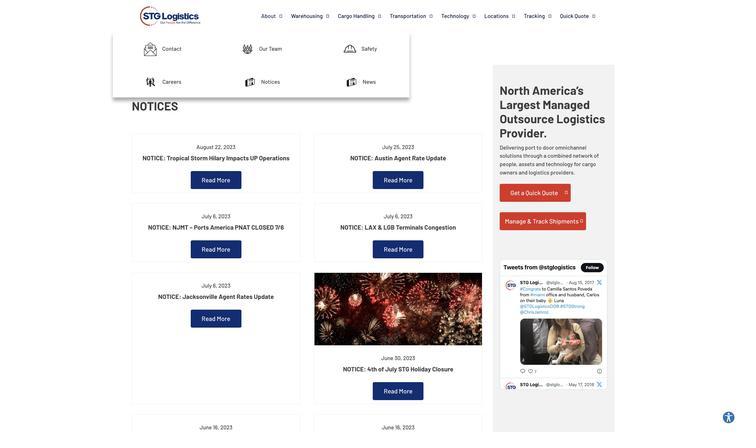 Task type: describe. For each thing, give the bounding box(es) containing it.
impacts
[[226, 154, 249, 161]]

north america's largest managed outsource logistics provider.
[[500, 83, 606, 140]]

"careers #1 image
[[144, 77, 158, 87]]

technology for
[[546, 161, 581, 167]]

quick quote
[[561, 12, 589, 19]]

notice: austin
[[351, 154, 393, 161]]

cargo
[[338, 12, 352, 19]]

logistics
[[529, 169, 550, 176]]

2023 for ports
[[219, 213, 231, 220]]

read more link for lgb
[[373, 240, 424, 258]]

stg
[[399, 365, 410, 373]]

notices
[[132, 99, 178, 113]]

our team link
[[212, 34, 310, 65]]

to
[[537, 144, 542, 151]]

get a quick quote link
[[500, 184, 571, 202]]

1 vertical spatial quote
[[542, 189, 558, 196]]

terminals
[[396, 223, 423, 231]]

of inside delivering port to door omnichannel solutions through a combined network of people, assets and technology for cargo owners and logistics providers.
[[594, 152, 599, 159]]

notices link
[[212, 67, 310, 98]]

notice: for notice: jacksonville agent rates update
[[158, 293, 181, 300]]

more for impacts
[[217, 176, 231, 184]]

more for ports
[[217, 245, 231, 253]]

july left stg
[[386, 365, 397, 373]]

hard hat, safety #1 image
[[343, 44, 357, 54]]

"news #1 image
[[344, 77, 359, 87]]

notice: tropical
[[143, 154, 189, 161]]

more for stg
[[399, 387, 413, 395]]

contact link
[[114, 32, 212, 67]]

locations link
[[485, 12, 524, 19]]

rates
[[237, 293, 253, 300]]

–
[[190, 223, 193, 231]]

july for &
[[384, 213, 394, 220]]

july 6, 2023 for terminals
[[384, 213, 413, 220]]

july for njmt
[[202, 213, 212, 220]]

notice: 4th
[[343, 365, 377, 373]]

transportation link
[[390, 12, 442, 19]]

track
[[533, 217, 548, 225]]

cargo
[[583, 161, 596, 167]]

manage & track shipments link
[[500, 212, 586, 230]]

22,
[[215, 144, 223, 150]]

our team
[[259, 45, 282, 52]]

provider.
[[500, 126, 547, 140]]

delivering port to door omnichannel solutions through a combined network of people, assets and technology for cargo owners and logistics providers.
[[500, 144, 599, 176]]

rate
[[412, 154, 425, 161]]

manage & track shipments
[[505, 217, 579, 225]]

locations
[[485, 12, 509, 19]]

notice: austin agent rate update
[[351, 154, 446, 161]]

1 horizontal spatial and
[[536, 161, 545, 167]]

"notices #1 image
[[242, 77, 257, 87]]

america
[[210, 223, 234, 231]]

1 16, from the left
[[213, 424, 219, 431]]

closed
[[252, 223, 274, 231]]

get
[[511, 189, 520, 196]]

june 30, 2023
[[381, 355, 416, 361]]

july 6, 2023 for ports
[[202, 213, 231, 220]]

hilary
[[209, 154, 225, 161]]

logistics
[[557, 111, 606, 126]]

ports
[[194, 223, 209, 231]]

2023 for update
[[402, 144, 414, 150]]

lgb
[[384, 223, 395, 231]]

read more link for –
[[191, 240, 242, 258]]

tracking link
[[524, 12, 561, 19]]

2023 for impacts
[[224, 144, 236, 150]]

pnat
[[235, 223, 250, 231]]

more for rates
[[217, 315, 231, 322]]

1 vertical spatial quick
[[526, 189, 541, 196]]

warehousing
[[291, 12, 323, 19]]

outsource
[[500, 111, 555, 126]]

stg usa #1 image
[[138, 0, 202, 34]]

read more link for july
[[373, 382, 424, 400]]

njmt
[[173, 223, 189, 231]]

2 june 16, 2023 from the left
[[382, 424, 415, 431]]

solutions through
[[500, 152, 543, 159]]

network
[[573, 152, 593, 159]]

notice: 4th of july stg holiday closure
[[343, 365, 454, 373]]

door
[[543, 144, 554, 151]]

tracking
[[524, 12, 545, 19]]

read for njmt
[[202, 245, 216, 253]]

1 horizontal spatial update
[[426, 154, 446, 161]]

read more link for agent
[[191, 310, 242, 328]]

team
[[269, 45, 282, 52]]

1 june 16, 2023 from the left
[[200, 424, 233, 431]]

30,
[[395, 355, 402, 361]]

header element
[[113, 0, 605, 98]]

Search form search field
[[136, 75, 231, 85]]

notice: njmt – ports america pnat closed 7/6
[[148, 223, 284, 231]]

safety link
[[311, 34, 409, 65]]

6, for rates
[[213, 282, 217, 289]]

august
[[197, 144, 214, 150]]

closure
[[433, 365, 454, 373]]

july 6, 2023 for rates
[[202, 282, 231, 289]]

get a quick quote
[[511, 189, 558, 196]]

storm
[[191, 154, 208, 161]]

holiday
[[411, 365, 431, 373]]

technology
[[442, 12, 470, 19]]

owners
[[500, 169, 518, 176]]

notice: tropical storm hilary impacts up operations
[[143, 154, 290, 161]]

quick quote link
[[561, 12, 605, 19]]

our
[[259, 45, 268, 52]]

up
[[250, 154, 258, 161]]

operations
[[259, 154, 290, 161]]



Task type: locate. For each thing, give the bounding box(es) containing it.
0 vertical spatial notice:
[[148, 223, 171, 231]]

0 horizontal spatial &
[[378, 223, 383, 231]]

careers link
[[114, 67, 212, 98]]

notice: for notice: njmt – ports america pnat closed 7/6
[[148, 223, 171, 231]]

update
[[426, 154, 446, 161], [254, 293, 274, 300]]

a
[[544, 152, 547, 159], [522, 189, 525, 196]]

0 horizontal spatial quote
[[542, 189, 558, 196]]

2023 for terminals
[[401, 213, 413, 220]]

read more down notice: lax & lgb terminals congestion
[[384, 245, 413, 253]]

2023 for rates
[[219, 282, 231, 289]]

read down notice: tropical storm hilary impacts up operations
[[202, 176, 216, 184]]

read more for agent
[[202, 315, 231, 322]]

and
[[536, 161, 545, 167], [519, 169, 528, 176]]

read down lgb
[[384, 245, 398, 253]]

1 vertical spatial agent
[[219, 293, 236, 300]]

read more link down notice: tropical storm hilary impacts up operations
[[191, 171, 242, 189]]

read more link down notice: lax & lgb terminals congestion
[[373, 240, 424, 258]]

notices
[[261, 78, 280, 85]]

july 6, 2023 up notice: jacksonville agent rates update
[[202, 282, 231, 289]]

a right get
[[522, 189, 525, 196]]

people,
[[500, 161, 518, 167]]

july 6, 2023 up notice: njmt – ports america pnat closed 7/6 in the bottom of the page
[[202, 213, 231, 220]]

of
[[594, 152, 599, 159], [378, 365, 384, 373]]

0 horizontal spatial of
[[378, 365, 384, 373]]

read more for lgb
[[384, 245, 413, 253]]

6, for terminals
[[395, 213, 400, 220]]

0 vertical spatial of
[[594, 152, 599, 159]]

combined
[[548, 152, 572, 159]]

read for storm
[[202, 176, 216, 184]]

read more down notice: austin agent rate update
[[384, 176, 413, 184]]

1 horizontal spatial quick
[[561, 12, 574, 19]]

notice:
[[148, 223, 171, 231], [158, 293, 181, 300]]

more down notice: austin agent rate update
[[399, 176, 413, 184]]

1 vertical spatial a
[[522, 189, 525, 196]]

1 horizontal spatial a
[[544, 152, 547, 159]]

july 6, 2023 up notice: lax & lgb terminals congestion
[[384, 213, 413, 220]]

7/6
[[275, 223, 284, 231]]

july 25, 2023
[[383, 144, 414, 150]]

0 vertical spatial agent
[[394, 154, 411, 161]]

safety
[[362, 45, 377, 52]]

notice: lax & lgb terminals congestion
[[341, 223, 456, 231]]

photo of fireworks display image
[[315, 273, 482, 345]]

july for agent
[[383, 144, 393, 150]]

1 vertical spatial update
[[254, 293, 274, 300]]

notice: lax
[[341, 223, 377, 231]]

read more link
[[191, 171, 242, 189], [373, 171, 424, 189], [191, 240, 242, 258], [373, 240, 424, 258], [191, 310, 242, 328], [373, 382, 424, 400]]

0 vertical spatial a
[[544, 152, 547, 159]]

more down terminals at the right bottom of page
[[399, 245, 413, 253]]

read down "ports"
[[202, 245, 216, 253]]

25,
[[394, 144, 401, 150]]

largest
[[500, 97, 541, 111]]

a inside delivering port to door omnichannel solutions through a combined network of people, assets and technology for cargo owners and logistics providers.
[[544, 152, 547, 159]]

0 horizontal spatial update
[[254, 293, 274, 300]]

& inside manage & track shipments link
[[528, 217, 532, 225]]

& for lgb
[[378, 223, 383, 231]]

more down stg
[[399, 387, 413, 395]]

notice: jacksonville agent rates update
[[158, 293, 274, 300]]

6, for ports
[[213, 213, 217, 220]]

read more down notice: tropical storm hilary impacts up operations
[[202, 176, 231, 184]]

read for of
[[384, 387, 398, 395]]

port
[[526, 144, 536, 151]]

0 vertical spatial update
[[426, 154, 446, 161]]

read more link down notice: njmt – ports america pnat closed 7/6 in the bottom of the page
[[191, 240, 242, 258]]

update right rates
[[254, 293, 274, 300]]

"team #1 image
[[240, 44, 255, 54]]

cargo handling link
[[338, 12, 390, 19]]

read more link down notice: jacksonville agent rates update
[[191, 310, 242, 328]]

agent down the july 25, 2023
[[394, 154, 411, 161]]

july up jacksonville
[[202, 282, 212, 289]]

read more down notice: jacksonville agent rates update
[[202, 315, 231, 322]]

omnichannel
[[556, 144, 587, 151]]

assets
[[519, 161, 535, 167]]

& for track
[[528, 217, 532, 225]]

about
[[261, 12, 276, 19]]

read more link down notice: 4th of july stg holiday closure
[[373, 382, 424, 400]]

more down america on the left of the page
[[217, 245, 231, 253]]

6, up notice: jacksonville agent rates update
[[213, 282, 217, 289]]

providers.
[[551, 169, 575, 176]]

quote inside header element
[[575, 12, 589, 19]]

read more link down notice: austin agent rate update
[[373, 171, 424, 189]]

of down june 30, 2023
[[378, 365, 384, 373]]

congestion
[[425, 223, 456, 231]]

august 22, 2023
[[197, 144, 236, 150]]

july up "ports"
[[202, 213, 212, 220]]

july
[[383, 144, 393, 150], [202, 213, 212, 220], [384, 213, 394, 220], [202, 282, 212, 289], [386, 365, 397, 373]]

2023 for stg
[[403, 355, 416, 361]]

read more for –
[[202, 245, 231, 253]]

shipments
[[550, 217, 579, 225]]

jacksonville
[[183, 293, 218, 300]]

0 vertical spatial quote
[[575, 12, 589, 19]]

read more down notice: 4th of july stg holiday closure
[[384, 387, 413, 395]]

quick inside header element
[[561, 12, 574, 19]]

read down notice: 4th of july stg holiday closure
[[384, 387, 398, 395]]

1 vertical spatial of
[[378, 365, 384, 373]]

read down notice: austin agent rate update
[[384, 176, 398, 184]]

careers
[[163, 78, 181, 85]]

envelope icon #1 image
[[143, 42, 158, 57]]

more down notice: jacksonville agent rates update
[[217, 315, 231, 322]]

0 horizontal spatial a
[[522, 189, 525, 196]]

1 horizontal spatial &
[[528, 217, 532, 225]]

contact
[[162, 45, 182, 52]]

0 horizontal spatial june 16, 2023
[[200, 424, 233, 431]]

read more link for rate
[[373, 171, 424, 189]]

0 horizontal spatial 16,
[[213, 424, 219, 431]]

july left 25, on the top
[[383, 144, 393, 150]]

read down notice: jacksonville agent rates update
[[202, 315, 216, 322]]

read for jacksonville
[[202, 315, 216, 322]]

quote
[[575, 12, 589, 19], [542, 189, 558, 196]]

6, up notice: lax & lgb terminals congestion
[[395, 213, 400, 220]]

1 horizontal spatial quote
[[575, 12, 589, 19]]

and down assets
[[519, 169, 528, 176]]

more for update
[[399, 176, 413, 184]]

agent left rates
[[219, 293, 236, 300]]

read more for july
[[384, 387, 413, 395]]

more for terminals
[[399, 245, 413, 253]]

& left lgb
[[378, 223, 383, 231]]

2 16, from the left
[[395, 424, 402, 431]]

north
[[500, 83, 530, 97]]

managed
[[543, 97, 590, 111]]

read for &
[[384, 245, 398, 253]]

read for agent
[[384, 176, 398, 184]]

of up cargo
[[594, 152, 599, 159]]

july up lgb
[[384, 213, 394, 220]]

1 horizontal spatial of
[[594, 152, 599, 159]]

6,
[[213, 213, 217, 220], [395, 213, 400, 220], [213, 282, 217, 289]]

&
[[528, 217, 532, 225], [378, 223, 383, 231]]

1 vertical spatial and
[[519, 169, 528, 176]]

about link
[[261, 12, 291, 19]]

and up logistics
[[536, 161, 545, 167]]

more down "hilary"
[[217, 176, 231, 184]]

news link
[[311, 67, 409, 98]]

1 horizontal spatial agent
[[394, 154, 411, 161]]

news
[[363, 78, 376, 85]]

1 vertical spatial notice:
[[158, 293, 181, 300]]

read more for rate
[[384, 176, 413, 184]]

transportation
[[390, 12, 426, 19]]

0 horizontal spatial agent
[[219, 293, 236, 300]]

update right rate at the right of the page
[[426, 154, 446, 161]]

1 horizontal spatial 16,
[[395, 424, 402, 431]]

read more link for hilary
[[191, 171, 242, 189]]

july 6, 2023
[[202, 213, 231, 220], [384, 213, 413, 220], [202, 282, 231, 289]]

quick
[[561, 12, 574, 19], [526, 189, 541, 196]]

warehousing link
[[291, 12, 338, 19]]

delivering
[[500, 144, 524, 151]]

0 horizontal spatial quick
[[526, 189, 541, 196]]

& left track
[[528, 217, 532, 225]]

cargo handling
[[338, 12, 375, 19]]

more
[[217, 176, 231, 184], [399, 176, 413, 184], [217, 245, 231, 253], [399, 245, 413, 253], [217, 315, 231, 322], [399, 387, 413, 395]]

june
[[381, 355, 394, 361], [200, 424, 212, 431], [382, 424, 394, 431]]

0 vertical spatial quick
[[561, 12, 574, 19]]

read
[[202, 176, 216, 184], [384, 176, 398, 184], [202, 245, 216, 253], [384, 245, 398, 253], [202, 315, 216, 322], [384, 387, 398, 395]]

manage
[[505, 217, 526, 225]]

6, up notice: njmt – ports america pnat closed 7/6 in the bottom of the page
[[213, 213, 217, 220]]

america's
[[533, 83, 584, 97]]

july for jacksonville
[[202, 282, 212, 289]]

read more for hilary
[[202, 176, 231, 184]]

agent
[[394, 154, 411, 161], [219, 293, 236, 300]]

0 vertical spatial and
[[536, 161, 545, 167]]

about element
[[113, 32, 410, 98]]

read more down notice: njmt – ports america pnat closed 7/6 in the bottom of the page
[[202, 245, 231, 253]]

handling
[[354, 12, 375, 19]]

1 horizontal spatial june 16, 2023
[[382, 424, 415, 431]]

a down door
[[544, 152, 547, 159]]

technology link
[[442, 12, 485, 19]]

0 horizontal spatial and
[[519, 169, 528, 176]]



Task type: vqa. For each thing, say whether or not it's contained in the screenshot.
THE UPDATE to the top
yes



